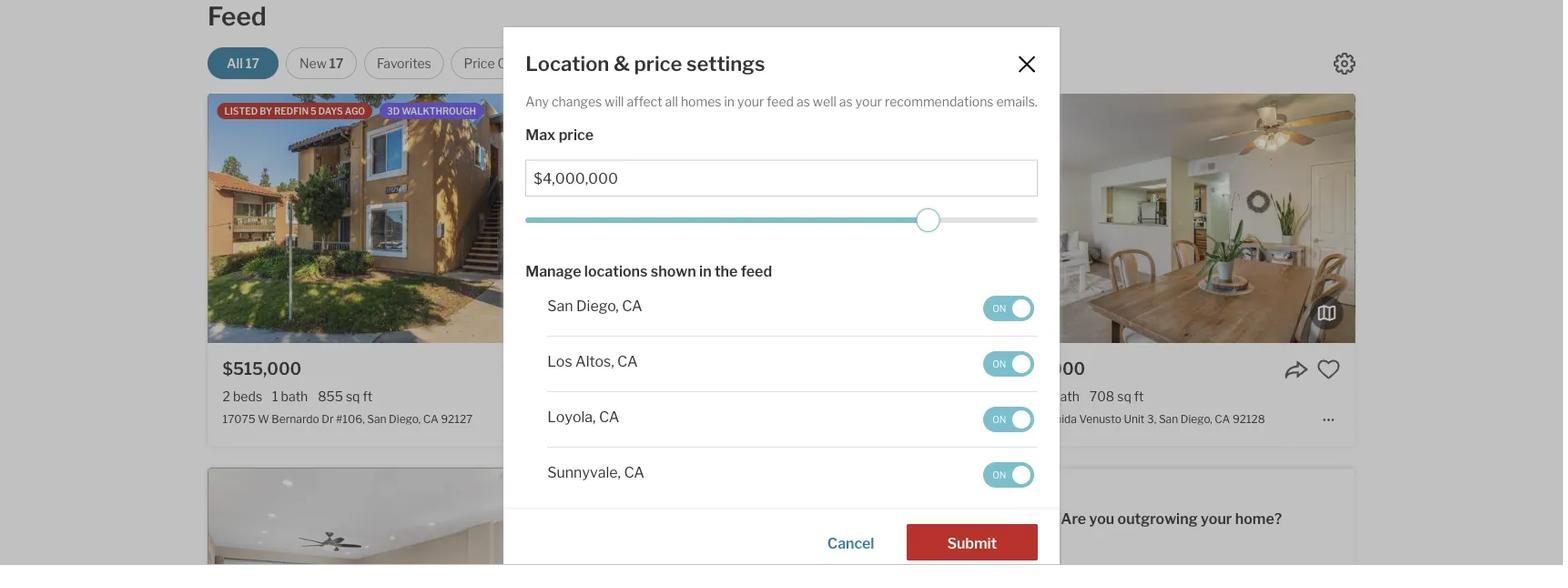 Task type: describe. For each thing, give the bounding box(es) containing it.
1 photo of 12188 rancho bernardo rd unit b, san diego, ca 92128 image from the left
[[208, 468, 575, 566]]

feed
[[208, 1, 267, 32]]

the
[[715, 262, 738, 280]]

All radio
[[208, 47, 279, 79]]

all
[[227, 56, 243, 71]]

san for 17075 w bernardo dr #106, san diego, ca 92127
[[367, 412, 387, 426]]

cancel button
[[805, 524, 892, 561]]

location
[[526, 51, 610, 76]]

insights
[[681, 56, 729, 71]]

855
[[318, 389, 343, 404]]

new
[[300, 56, 327, 71]]

manage locations shown in the feed
[[526, 262, 773, 280]]

by
[[260, 106, 272, 117]]

1 bath for 2 beds
[[272, 389, 308, 404]]

any changes will affect all homes in your feed as well as your recommendations emails.
[[526, 94, 1038, 109]]

new 4 days ago
[[615, 480, 694, 491]]

emails.
[[997, 94, 1038, 109]]

#305,
[[745, 412, 776, 426]]

ca left 92127
[[423, 412, 439, 426]]

max price
[[526, 126, 594, 144]]

ca right altos,
[[618, 352, 638, 370]]

birkdale
[[676, 412, 718, 426]]

1 for 1 bed
[[1044, 389, 1050, 404]]

1 vertical spatial feed
[[741, 262, 773, 280]]

$515,000
[[223, 359, 302, 379]]

settings
[[687, 51, 766, 76]]

well
[[813, 94, 837, 109]]

(lot)
[[864, 389, 886, 404]]

favorite button checkbox for $515,000
[[537, 358, 561, 382]]

submit button
[[907, 524, 1038, 561]]

1 photo of 18557 caminito pasadero unit 384, san diego, ca 92128 image from the left
[[598, 468, 966, 566]]

san diego, ca
[[548, 297, 643, 314]]

affect
[[627, 94, 663, 109]]

favorite button checkbox for $500,000
[[1317, 358, 1341, 382]]

2 photo of 12188 rancho bernardo rd unit b, san diego, ca 92128 image from the left
[[575, 468, 942, 566]]

bath for 708 sq ft
[[1053, 389, 1080, 404]]

favorite button image
[[1317, 358, 1341, 382]]

san for 12122 royal birkdale row #305, san diego, ca 92128
[[778, 412, 798, 426]]

ft for 1,464 sq ft
[[781, 389, 791, 404]]

san down manage
[[548, 297, 573, 314]]

ca right sunnyvale,
[[624, 463, 645, 481]]

all
[[665, 94, 679, 109]]

royal
[[645, 412, 674, 426]]

house
[[611, 56, 649, 71]]

ft for 708 sq ft
[[1135, 389, 1145, 404]]

1 horizontal spatial ago
[[674, 480, 694, 491]]

any
[[526, 94, 549, 109]]

diego, for 14912 avenida venusto unit 3, san diego, ca 92128
[[1181, 412, 1213, 426]]

sunnyvale,
[[548, 463, 621, 481]]

los
[[548, 352, 573, 370]]

$625,000
[[613, 359, 694, 379]]

favorites
[[377, 56, 432, 71]]

new 17
[[300, 56, 344, 71]]

2 photo of 17075 w bernardo dr #106, san diego, ca 92127 image from the left
[[575, 94, 942, 343]]

bernardo
[[272, 412, 319, 426]]

14912 avenida venusto unit 3, san diego, ca 92128
[[1003, 412, 1266, 426]]

unit
[[1124, 412, 1145, 426]]

3d walkthrough
[[387, 106, 476, 117]]

shown
[[651, 262, 697, 280]]

dr
[[322, 412, 334, 426]]

ft for 855 sq ft
[[363, 389, 373, 404]]

2
[[223, 389, 230, 404]]

tour
[[645, 106, 671, 117]]

1 vertical spatial price
[[559, 126, 594, 144]]

#106,
[[336, 412, 365, 426]]

5
[[311, 106, 317, 117]]

you
[[1090, 511, 1115, 528]]

2 as from the left
[[840, 94, 853, 109]]

1 bed
[[1003, 389, 1034, 404]]

1 for 2 beds
[[272, 389, 278, 404]]

open
[[576, 56, 608, 71]]

beds for 3 beds
[[624, 389, 653, 404]]

New radio
[[286, 47, 357, 79]]

submit
[[948, 534, 997, 552]]

video
[[615, 106, 643, 117]]

3 beds
[[613, 389, 653, 404]]

17 for all 17
[[246, 56, 260, 71]]

Insights radio
[[669, 47, 741, 79]]

2 photo of 18557 caminito pasadero unit 384, san diego, ca 92128 image from the left
[[965, 468, 1333, 566]]

1,464
[[728, 389, 762, 404]]

ca down 1.73 acres (lot)
[[834, 412, 850, 426]]

outgrowing
[[1118, 511, 1198, 528]]

708 sq ft
[[1090, 389, 1145, 404]]

1.73 acres (lot)
[[801, 389, 886, 404]]

open house
[[576, 56, 649, 71]]

option group containing all
[[208, 47, 940, 79]]

12122
[[613, 412, 643, 426]]

all 17
[[227, 56, 260, 71]]

&
[[614, 51, 630, 76]]

1 vertical spatial in
[[700, 262, 712, 280]]

favorite button image
[[537, 358, 561, 382]]

sq for 1,464
[[764, 389, 779, 404]]

2 photo of 12122 royal birkdale row #305, san diego, ca 92128 image from the left
[[965, 94, 1333, 343]]

1 photo of 12122 royal birkdale row #305, san diego, ca 92128 image from the left
[[598, 94, 966, 343]]

1 photo of 17075 w bernardo dr #106, san diego, ca 92127 image from the left
[[208, 94, 575, 343]]

w
[[258, 412, 269, 426]]

are
[[1061, 511, 1087, 528]]

17075 w bernardo dr #106, san diego, ca 92127
[[223, 412, 473, 426]]

loyola, ca
[[548, 408, 620, 426]]

loyola,
[[548, 408, 596, 426]]



Task type: locate. For each thing, give the bounding box(es) containing it.
1 up avenida at the right
[[1044, 389, 1050, 404]]

location & price settings
[[526, 51, 766, 76]]

in left the
[[700, 262, 712, 280]]

2 horizontal spatial sq
[[1118, 389, 1132, 404]]

1 bath up bernardo on the bottom left
[[272, 389, 308, 404]]

2 beds from the left
[[624, 389, 653, 404]]

1 favorite button checkbox from the left
[[537, 358, 561, 382]]

ft up #106,
[[363, 389, 373, 404]]

sq up #305,
[[764, 389, 779, 404]]

0 horizontal spatial as
[[797, 94, 811, 109]]

1 horizontal spatial sq
[[764, 389, 779, 404]]

1 left bed
[[1003, 389, 1009, 404]]

1.73
[[801, 389, 825, 404]]

as
[[797, 94, 811, 109], [840, 94, 853, 109]]

diego, down the "locations"
[[577, 297, 619, 314]]

0 horizontal spatial beds
[[233, 389, 262, 404]]

1 ft from the left
[[363, 389, 373, 404]]

1 up bernardo on the bottom left
[[272, 389, 278, 404]]

san right #106,
[[367, 412, 387, 426]]

home?
[[1236, 511, 1283, 528]]

as left well
[[797, 94, 811, 109]]

Max price slider range field
[[526, 208, 1038, 232]]

0 vertical spatial ago
[[345, 106, 365, 117]]

as right well
[[840, 94, 853, 109]]

0 vertical spatial days
[[319, 106, 343, 117]]

Price Change radio
[[451, 47, 556, 79]]

0 horizontal spatial favorite button checkbox
[[537, 358, 561, 382]]

beds
[[233, 389, 262, 404], [624, 389, 653, 404]]

Open House radio
[[564, 47, 661, 79]]

2 1 from the left
[[1003, 389, 1009, 404]]

row
[[720, 412, 743, 426]]

homes
[[681, 94, 722, 109]]

1 beds from the left
[[233, 389, 262, 404]]

2.5 baths
[[663, 389, 718, 404]]

2 ft from the left
[[781, 389, 791, 404]]

photo of 12122 royal birkdale row #305, san diego, ca 92128 image
[[598, 94, 966, 343], [965, 94, 1333, 343]]

diego,
[[577, 297, 619, 314], [389, 412, 421, 426], [800, 412, 832, 426], [1181, 412, 1213, 426]]

2 17 from the left
[[330, 56, 344, 71]]

Max price input text field
[[534, 170, 1030, 187]]

1 horizontal spatial days
[[647, 480, 672, 491]]

ago left 3d
[[345, 106, 365, 117]]

diego, for 12122 royal birkdale row #305, san diego, ca 92128
[[800, 412, 832, 426]]

ft left 1.73
[[781, 389, 791, 404]]

sq right the 855
[[346, 389, 360, 404]]

92128
[[852, 412, 885, 426], [1233, 412, 1266, 426]]

diego, down 1.73
[[800, 412, 832, 426]]

sq right 708
[[1118, 389, 1132, 404]]

new
[[615, 480, 637, 491]]

1 bath up avenida at the right
[[1044, 389, 1080, 404]]

beds right 2
[[233, 389, 262, 404]]

your left home?
[[1201, 511, 1233, 528]]

1 horizontal spatial price
[[634, 51, 683, 76]]

17075
[[223, 412, 256, 426]]

0 horizontal spatial days
[[319, 106, 343, 117]]

1 horizontal spatial 1 bath
[[1044, 389, 1080, 404]]

feed right the
[[741, 262, 773, 280]]

0 horizontal spatial price
[[559, 126, 594, 144]]

2 favorite button checkbox from the left
[[1317, 358, 1341, 382]]

Favorites radio
[[364, 47, 444, 79]]

avenida
[[1036, 412, 1077, 426]]

los altos, ca
[[548, 352, 638, 370]]

0 horizontal spatial 92128
[[852, 412, 885, 426]]

3
[[613, 389, 621, 404]]

1
[[272, 389, 278, 404], [1003, 389, 1009, 404], [1044, 389, 1050, 404]]

photo of 18557 caminito pasadero unit 384, san diego, ca 92128 image
[[598, 468, 966, 566], [965, 468, 1333, 566]]

1 vertical spatial ago
[[674, 480, 694, 491]]

1 1 bath from the left
[[272, 389, 308, 404]]

acres
[[828, 389, 861, 404]]

beds right 3 at bottom left
[[624, 389, 653, 404]]

bath for 855 sq ft
[[281, 389, 308, 404]]

max
[[526, 126, 556, 144]]

altos,
[[576, 352, 615, 370]]

ca
[[622, 297, 643, 314], [618, 352, 638, 370], [599, 408, 620, 426], [423, 412, 439, 426], [834, 412, 850, 426], [1215, 412, 1231, 426], [624, 463, 645, 481]]

sq for 855
[[346, 389, 360, 404]]

17 right all on the top left of page
[[246, 56, 260, 71]]

1 1 from the left
[[272, 389, 278, 404]]

1 horizontal spatial 17
[[330, 56, 344, 71]]

ca right '3,'
[[1215, 412, 1231, 426]]

2 1 bath from the left
[[1044, 389, 1080, 404]]

1,464 sq ft
[[728, 389, 791, 404]]

1 horizontal spatial beds
[[624, 389, 653, 404]]

Status Change radio
[[827, 47, 940, 79]]

1 as from the left
[[797, 94, 811, 109]]

1 horizontal spatial as
[[840, 94, 853, 109]]

2 sq from the left
[[764, 389, 779, 404]]

2 horizontal spatial ft
[[1135, 389, 1145, 404]]

feed down sold radio
[[767, 94, 794, 109]]

beds for 2 beds
[[233, 389, 262, 404]]

92128 for 14912 avenida venusto unit 3, san diego, ca 92128
[[1233, 412, 1266, 426]]

0 horizontal spatial bath
[[281, 389, 308, 404]]

855 sq ft
[[318, 389, 373, 404]]

photo of 17075 w bernardo dr #106, san diego, ca 92127 image
[[208, 94, 575, 343], [575, 94, 942, 343]]

diego, right '3,'
[[1181, 412, 1213, 426]]

2.5
[[663, 389, 682, 404]]

baths
[[684, 389, 718, 404]]

sunnyvale, ca
[[548, 463, 645, 481]]

0 horizontal spatial 17
[[246, 56, 260, 71]]

san
[[548, 297, 573, 314], [367, 412, 387, 426], [778, 412, 798, 426], [1159, 412, 1179, 426]]

diego, left 92127
[[389, 412, 421, 426]]

1 horizontal spatial 1
[[1003, 389, 1009, 404]]

1 horizontal spatial favorite button checkbox
[[1317, 358, 1341, 382]]

photo of 14912 avenida venusto unit 3, san diego, ca 92128 image
[[988, 94, 1356, 343], [1356, 94, 1564, 343]]

bath up avenida at the right
[[1053, 389, 1080, 404]]

$500,000
[[1003, 359, 1086, 379]]

are you outgrowing your home?
[[1061, 511, 1283, 528]]

2 92128 from the left
[[1233, 412, 1266, 426]]

1 horizontal spatial bath
[[1053, 389, 1080, 404]]

photo of 12188 rancho bernardo rd unit b, san diego, ca 92128 image
[[208, 468, 575, 566], [575, 468, 942, 566]]

days right the 4 in the bottom left of the page
[[647, 480, 672, 491]]

manage
[[526, 262, 582, 280]]

3 ft from the left
[[1135, 389, 1145, 404]]

listed by redfin 5 days ago
[[225, 106, 365, 117]]

ft
[[363, 389, 373, 404], [781, 389, 791, 404], [1135, 389, 1145, 404]]

0 horizontal spatial 1
[[272, 389, 278, 404]]

3,
[[1148, 412, 1157, 426]]

bath up bernardo on the bottom left
[[281, 389, 308, 404]]

0 vertical spatial feed
[[767, 94, 794, 109]]

change
[[498, 56, 544, 71]]

3d
[[387, 106, 400, 117]]

walkthrough
[[402, 106, 476, 117]]

Sold radio
[[748, 47, 819, 79]]

san right '3,'
[[1159, 412, 1179, 426]]

1 horizontal spatial ft
[[781, 389, 791, 404]]

0 horizontal spatial ago
[[345, 106, 365, 117]]

venusto
[[1080, 412, 1122, 426]]

ft up unit
[[1135, 389, 1145, 404]]

price change
[[464, 56, 544, 71]]

92127
[[441, 412, 473, 426]]

2 horizontal spatial 1
[[1044, 389, 1050, 404]]

in
[[725, 94, 735, 109], [700, 262, 712, 280]]

price right &
[[634, 51, 683, 76]]

ca down 3 at bottom left
[[599, 408, 620, 426]]

2 photo of 14912 avenida venusto unit 3, san diego, ca 92128 image from the left
[[1356, 94, 1564, 343]]

days
[[319, 106, 343, 117], [647, 480, 672, 491]]

1 sq from the left
[[346, 389, 360, 404]]

cancel
[[828, 534, 875, 552]]

1 horizontal spatial your
[[856, 94, 883, 109]]

92128 for 12122 royal birkdale row #305, san diego, ca 92128
[[852, 412, 885, 426]]

bath
[[281, 389, 308, 404], [1053, 389, 1080, 404]]

1 photo of 14912 avenida venusto unit 3, san diego, ca 92128 image from the left
[[988, 94, 1356, 343]]

17 inside all option
[[246, 56, 260, 71]]

3 1 from the left
[[1044, 389, 1050, 404]]

favorite button checkbox
[[537, 358, 561, 382], [1317, 358, 1341, 382]]

ago
[[345, 106, 365, 117], [674, 480, 694, 491]]

0 horizontal spatial your
[[738, 94, 765, 109]]

days right 5
[[319, 106, 343, 117]]

will
[[605, 94, 624, 109]]

recommendations
[[885, 94, 994, 109]]

diego, for 17075 w bernardo dr #106, san diego, ca 92127
[[389, 412, 421, 426]]

2 horizontal spatial your
[[1201, 511, 1233, 528]]

2 beds
[[223, 389, 262, 404]]

17 for new 17
[[330, 56, 344, 71]]

4
[[639, 480, 645, 491]]

1 bath for 1 bed
[[1044, 389, 1080, 404]]

bed
[[1012, 389, 1034, 404]]

12122 royal birkdale row #305, san diego, ca 92128
[[613, 412, 885, 426]]

1 horizontal spatial 92128
[[1233, 412, 1266, 426]]

feed
[[767, 94, 794, 109], [741, 262, 773, 280]]

san right #305,
[[778, 412, 798, 426]]

ca down the "locations"
[[622, 297, 643, 314]]

1 17 from the left
[[246, 56, 260, 71]]

locations
[[585, 262, 648, 280]]

1 horizontal spatial in
[[725, 94, 735, 109]]

your down the status change radio on the right of page
[[856, 94, 883, 109]]

redfin
[[274, 106, 309, 117]]

0 horizontal spatial 1 bath
[[272, 389, 308, 404]]

1 vertical spatial days
[[647, 480, 672, 491]]

listed
[[225, 106, 258, 117]]

0 vertical spatial price
[[634, 51, 683, 76]]

in right homes
[[725, 94, 735, 109]]

708
[[1090, 389, 1115, 404]]

14912
[[1003, 412, 1034, 426]]

17
[[246, 56, 260, 71], [330, 56, 344, 71]]

1 bath from the left
[[281, 389, 308, 404]]

option group
[[208, 47, 940, 79]]

price
[[464, 56, 495, 71]]

price
[[634, 51, 683, 76], [559, 126, 594, 144]]

1 92128 from the left
[[852, 412, 885, 426]]

video tour
[[615, 106, 671, 117]]

ago right the 4 in the bottom left of the page
[[674, 480, 694, 491]]

sq for 708
[[1118, 389, 1132, 404]]

2 bath from the left
[[1053, 389, 1080, 404]]

17 inside new radio
[[330, 56, 344, 71]]

your
[[738, 94, 765, 109], [856, 94, 883, 109], [1201, 511, 1233, 528]]

17 right new in the top left of the page
[[330, 56, 344, 71]]

san for 14912 avenida venusto unit 3, san diego, ca 92128
[[1159, 412, 1179, 426]]

0 horizontal spatial in
[[700, 262, 712, 280]]

3 sq from the left
[[1118, 389, 1132, 404]]

0 horizontal spatial sq
[[346, 389, 360, 404]]

0 horizontal spatial ft
[[363, 389, 373, 404]]

your down settings
[[738, 94, 765, 109]]

price down changes at the top of page
[[559, 126, 594, 144]]

0 vertical spatial in
[[725, 94, 735, 109]]



Task type: vqa. For each thing, say whether or not it's contained in the screenshot.
the
yes



